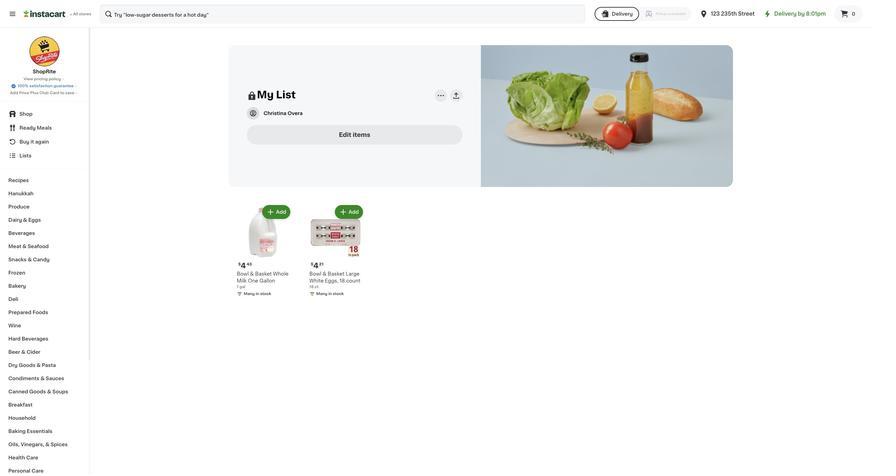 Task type: locate. For each thing, give the bounding box(es) containing it.
21
[[319, 263, 324, 266]]

2 $ from the left
[[311, 263, 313, 266]]

add
[[10, 91, 18, 95], [276, 210, 286, 215], [349, 210, 359, 215]]

0 horizontal spatial delivery
[[612, 11, 633, 16]]

1 product group from the left
[[234, 204, 292, 304]]

& inside condiments & sauces link
[[40, 376, 45, 381]]

bowl inside bowl & basket large white eggs, 18 count 18 ct
[[309, 272, 321, 277]]

0 vertical spatial 18
[[340, 279, 345, 283]]

deli link
[[4, 293, 85, 306]]

2 basket from the left
[[328, 272, 345, 277]]

4 left 21
[[313, 262, 319, 270]]

care down 'vinegars,'
[[26, 456, 38, 460]]

4 for bowl & basket whole milk one gallon
[[241, 262, 246, 270]]

beer
[[8, 350, 20, 355]]

1 horizontal spatial 4
[[313, 262, 319, 270]]

None search field
[[99, 4, 586, 24]]

ct
[[315, 285, 319, 289]]

0 horizontal spatial many in stock
[[244, 292, 271, 296]]

white
[[309, 279, 324, 283]]

many in stock down one
[[244, 292, 271, 296]]

1 vertical spatial care
[[32, 469, 44, 474]]

eggs
[[28, 218, 41, 223]]

& right the meat
[[22, 244, 26, 249]]

buy it again link
[[4, 135, 85, 149]]

prepared foods link
[[4, 306, 85, 319]]

dry goods & pasta
[[8, 363, 56, 368]]

many in stock
[[244, 292, 271, 296], [316, 292, 344, 296]]

& inside bowl & basket large white eggs, 18 count 18 ct
[[323, 272, 327, 277]]

produce link
[[4, 200, 85, 214]]

in
[[256, 292, 259, 296], [328, 292, 332, 296]]

care
[[26, 456, 38, 460], [32, 469, 44, 474]]

personal
[[8, 469, 30, 474]]

bowl up milk
[[237, 272, 249, 277]]

satisfaction
[[29, 84, 53, 88]]

gal
[[239, 285, 245, 289]]

dairy & eggs link
[[4, 214, 85, 227]]

1 basket from the left
[[255, 272, 272, 277]]

$ for bowl & basket large white eggs, 18 count
[[311, 263, 313, 266]]

delivery
[[774, 11, 797, 16], [612, 11, 633, 16]]

18
[[340, 279, 345, 283], [309, 285, 314, 289]]

1 horizontal spatial bowl
[[309, 272, 321, 277]]

care down health care link
[[32, 469, 44, 474]]

condiments & sauces
[[8, 376, 64, 381]]

pasta
[[42, 363, 56, 368]]

0 horizontal spatial 4
[[241, 262, 246, 270]]

1 horizontal spatial add button
[[335, 206, 362, 218]]

0 vertical spatial care
[[26, 456, 38, 460]]

goods for canned
[[29, 390, 46, 394]]

all
[[73, 12, 78, 16]]

in for one
[[256, 292, 259, 296]]

4
[[241, 262, 246, 270], [313, 262, 319, 270]]

condiments
[[8, 376, 39, 381]]

hard beverages
[[8, 337, 48, 342]]

basket
[[255, 272, 272, 277], [328, 272, 345, 277]]

2 in from the left
[[328, 292, 332, 296]]

& up eggs,
[[323, 272, 327, 277]]

100% satisfaction guarantee
[[18, 84, 74, 88]]

2 horizontal spatial add
[[349, 210, 359, 215]]

& left pasta
[[37, 363, 41, 368]]

1 $ from the left
[[238, 263, 241, 266]]

canned goods & soups
[[8, 390, 68, 394]]

18 left ct
[[309, 285, 314, 289]]

by
[[798, 11, 805, 16]]

1 horizontal spatial in
[[328, 292, 332, 296]]

1 horizontal spatial stock
[[333, 292, 344, 296]]

overa
[[288, 111, 303, 116]]

add button for large
[[335, 206, 362, 218]]

0 horizontal spatial $
[[238, 263, 241, 266]]

hanukkah
[[8, 191, 33, 196]]

many for milk
[[244, 292, 255, 296]]

delivery inside button
[[612, 11, 633, 16]]

& inside oils, vinegars, & spices link
[[45, 442, 49, 447]]

0 button
[[834, 6, 863, 22]]

123 235th street button
[[700, 4, 755, 24]]

meat & seafood
[[8, 244, 49, 249]]

1 stock from the left
[[260, 292, 271, 296]]

0 horizontal spatial basket
[[255, 272, 272, 277]]

& left soups
[[47, 390, 51, 394]]

& inside bowl & basket whole milk one gallon 1 gal
[[250, 272, 254, 277]]

& left spices
[[45, 442, 49, 447]]

wine link
[[4, 319, 85, 332]]

in down one
[[256, 292, 259, 296]]

goods inside 'canned goods & soups' link
[[29, 390, 46, 394]]

& for dairy & eggs
[[23, 218, 27, 223]]

view pricing policy link
[[24, 77, 65, 82]]

product group
[[234, 204, 292, 304], [307, 204, 364, 304]]

many down gal
[[244, 292, 255, 296]]

2 many in stock from the left
[[316, 292, 344, 296]]

add button
[[263, 206, 290, 218], [335, 206, 362, 218]]

1 4 from the left
[[241, 262, 246, 270]]

& for beer & cider
[[21, 350, 25, 355]]

ready meals button
[[4, 121, 85, 135]]

hard
[[8, 337, 21, 342]]

0 vertical spatial goods
[[19, 363, 35, 368]]

$ left 43
[[238, 263, 241, 266]]

ready
[[19, 126, 36, 130]]

condiments & sauces link
[[4, 372, 85, 385]]

beverages up cider
[[22, 337, 48, 342]]

recipes link
[[4, 174, 85, 187]]

in down eggs,
[[328, 292, 332, 296]]

2 4 from the left
[[313, 262, 319, 270]]

beer & cider
[[8, 350, 40, 355]]

breakfast
[[8, 403, 33, 408]]

4 left 43
[[241, 262, 246, 270]]

1 horizontal spatial $
[[311, 263, 313, 266]]

$ left 21
[[311, 263, 313, 266]]

& up one
[[250, 272, 254, 277]]

& inside the beer & cider link
[[21, 350, 25, 355]]

0 horizontal spatial in
[[256, 292, 259, 296]]

many down ct
[[316, 292, 327, 296]]

0 horizontal spatial 18
[[309, 285, 314, 289]]

add price plus club card to save
[[10, 91, 74, 95]]

1 many from the left
[[244, 292, 255, 296]]

1 horizontal spatial basket
[[328, 272, 345, 277]]

& right beer
[[21, 350, 25, 355]]

1 add button from the left
[[263, 206, 290, 218]]

stock down bowl & basket large white eggs, 18 count 18 ct
[[333, 292, 344, 296]]

basket up eggs,
[[328, 272, 345, 277]]

1 many in stock from the left
[[244, 292, 271, 296]]

& left sauces
[[40, 376, 45, 381]]

bowl up the white
[[309, 272, 321, 277]]

many in stock down eggs,
[[316, 292, 344, 296]]

add price plus club card to save link
[[10, 90, 79, 96]]

2 many from the left
[[316, 292, 327, 296]]

18 right eggs,
[[340, 279, 345, 283]]

meat
[[8, 244, 21, 249]]

0 horizontal spatial add button
[[263, 206, 290, 218]]

goods
[[19, 363, 35, 368], [29, 390, 46, 394]]

snacks & candy
[[8, 257, 50, 262]]

0 vertical spatial beverages
[[8, 231, 35, 236]]

1 horizontal spatial many
[[316, 292, 327, 296]]

$ inside $ 4 43
[[238, 263, 241, 266]]

basket for gallon
[[255, 272, 272, 277]]

gallon
[[260, 279, 275, 283]]

personal care link
[[4, 465, 85, 474]]

add for bowl & basket large white eggs, 18 count
[[349, 210, 359, 215]]

plus
[[30, 91, 39, 95]]

bowl inside bowl & basket whole milk one gallon 1 gal
[[237, 272, 249, 277]]

stock for 18
[[333, 292, 344, 296]]

$ inside "$ 4 21"
[[311, 263, 313, 266]]

goods inside dry goods & pasta link
[[19, 363, 35, 368]]

1 horizontal spatial product group
[[307, 204, 364, 304]]

0 horizontal spatial stock
[[260, 292, 271, 296]]

1 horizontal spatial delivery
[[774, 11, 797, 16]]

& inside snacks & candy link
[[28, 257, 32, 262]]

& inside dairy & eggs link
[[23, 218, 27, 223]]

1 horizontal spatial add
[[276, 210, 286, 215]]

foods
[[33, 310, 48, 315]]

1 horizontal spatial many in stock
[[316, 292, 344, 296]]

delivery for delivery by 8:01pm
[[774, 11, 797, 16]]

breakfast link
[[4, 399, 85, 412]]

stock down gallon
[[260, 292, 271, 296]]

& inside dry goods & pasta link
[[37, 363, 41, 368]]

& inside meat & seafood link
[[22, 244, 26, 249]]

basket inside bowl & basket large white eggs, 18 count 18 ct
[[328, 272, 345, 277]]

stock
[[260, 292, 271, 296], [333, 292, 344, 296]]

0 horizontal spatial many
[[244, 292, 255, 296]]

basket up gallon
[[255, 272, 272, 277]]

ready meals link
[[4, 121, 85, 135]]

2 bowl from the left
[[309, 272, 321, 277]]

beverages down dairy & eggs on the top left
[[8, 231, 35, 236]]

& left candy
[[28, 257, 32, 262]]

basket inside bowl & basket whole milk one gallon 1 gal
[[255, 272, 272, 277]]

1 in from the left
[[256, 292, 259, 296]]

0 horizontal spatial product group
[[234, 204, 292, 304]]

health care
[[8, 456, 38, 460]]

frozen link
[[4, 266, 85, 280]]

goods down condiments & sauces
[[29, 390, 46, 394]]

my list
[[257, 90, 296, 100]]

shoprite link
[[29, 36, 60, 75]]

large
[[346, 272, 360, 277]]

in for eggs,
[[328, 292, 332, 296]]

beer & cider link
[[4, 346, 85, 359]]

2 stock from the left
[[333, 292, 344, 296]]

1 vertical spatial goods
[[29, 390, 46, 394]]

basket for 18
[[328, 272, 345, 277]]

2 add button from the left
[[335, 206, 362, 218]]

$
[[238, 263, 241, 266], [311, 263, 313, 266]]

goods down the beer & cider at left
[[19, 363, 35, 368]]

bowl for bowl & basket large white eggs, 18 count
[[309, 272, 321, 277]]

0 horizontal spatial bowl
[[237, 272, 249, 277]]

& for snacks & candy
[[28, 257, 32, 262]]

essentials
[[27, 429, 52, 434]]

& left eggs
[[23, 218, 27, 223]]

1 bowl from the left
[[237, 272, 249, 277]]



Task type: describe. For each thing, give the bounding box(es) containing it.
canned
[[8, 390, 28, 394]]

wine
[[8, 323, 21, 328]]

snacks & candy link
[[4, 253, 85, 266]]

123
[[711, 11, 720, 16]]

many for white
[[316, 292, 327, 296]]

view pricing policy
[[24, 77, 61, 81]]

goods for dry
[[19, 363, 35, 368]]

1
[[237, 285, 238, 289]]

oils, vinegars, & spices
[[8, 442, 68, 447]]

$ 4 43
[[238, 262, 252, 270]]

buy
[[19, 139, 29, 144]]

lists
[[19, 153, 31, 158]]

shop
[[19, 112, 32, 117]]

policy
[[49, 77, 61, 81]]

health
[[8, 456, 25, 460]]

lists link
[[4, 149, 85, 163]]

health care link
[[4, 451, 85, 465]]

& for condiments & sauces
[[40, 376, 45, 381]]

recipes
[[8, 178, 29, 183]]

household
[[8, 416, 36, 421]]

dairy & eggs
[[8, 218, 41, 223]]

all stores
[[73, 12, 91, 16]]

stores
[[79, 12, 91, 16]]

edit
[[339, 132, 351, 138]]

bakery
[[8, 284, 26, 289]]

instacart logo image
[[24, 10, 65, 18]]

edit items
[[339, 132, 370, 138]]

add for bowl & basket whole milk one gallon
[[276, 210, 286, 215]]

vinegars,
[[21, 442, 44, 447]]

stock for gallon
[[260, 292, 271, 296]]

hard beverages link
[[4, 332, 85, 346]]

cider
[[27, 350, 40, 355]]

guarantee
[[54, 84, 74, 88]]

one
[[248, 279, 258, 283]]

ready meals
[[19, 126, 52, 130]]

add button for whole
[[263, 206, 290, 218]]

meat & seafood link
[[4, 240, 85, 253]]

1 vertical spatial 18
[[309, 285, 314, 289]]

many in stock for one
[[244, 292, 271, 296]]

& for meat & seafood
[[22, 244, 26, 249]]

oils,
[[8, 442, 20, 447]]

shoprite
[[33, 69, 56, 74]]

deli
[[8, 297, 18, 302]]

household link
[[4, 412, 85, 425]]

1 horizontal spatial 18
[[340, 279, 345, 283]]

buy it again
[[19, 139, 49, 144]]

milk
[[237, 279, 247, 283]]

frozen
[[8, 271, 25, 275]]

0
[[852, 11, 855, 16]]

bowl for bowl & basket whole milk one gallon
[[237, 272, 249, 277]]

& for bowl & basket large white eggs, 18 count 18 ct
[[323, 272, 327, 277]]

service type group
[[595, 7, 692, 21]]

christina
[[264, 111, 286, 116]]

club
[[39, 91, 49, 95]]

candy
[[33, 257, 50, 262]]

baking essentials
[[8, 429, 52, 434]]

many in stock for eggs,
[[316, 292, 344, 296]]

items
[[353, 132, 370, 138]]

delivery by 8:01pm link
[[763, 10, 826, 18]]

4 for bowl & basket large white eggs, 18 count
[[313, 262, 319, 270]]

100% satisfaction guarantee button
[[11, 82, 78, 89]]

save
[[65, 91, 74, 95]]

baking
[[8, 429, 26, 434]]

$ for bowl & basket whole milk one gallon
[[238, 263, 241, 266]]

delivery by 8:01pm
[[774, 11, 826, 16]]

dry goods & pasta link
[[4, 359, 85, 372]]

meals
[[37, 126, 52, 130]]

shop link
[[4, 107, 85, 121]]

0 horizontal spatial add
[[10, 91, 18, 95]]

123 235th street
[[711, 11, 755, 16]]

prepared foods
[[8, 310, 48, 315]]

sauces
[[46, 376, 64, 381]]

my
[[257, 90, 274, 100]]

eggs,
[[325, 279, 338, 283]]

prepared
[[8, 310, 31, 315]]

oils, vinegars, & spices link
[[4, 438, 85, 451]]

all stores link
[[24, 4, 92, 24]]

price
[[19, 91, 29, 95]]

1 vertical spatial beverages
[[22, 337, 48, 342]]

235th
[[721, 11, 737, 16]]

edit items button
[[247, 125, 462, 145]]

delivery for delivery
[[612, 11, 633, 16]]

& inside 'canned goods & soups' link
[[47, 390, 51, 394]]

care for personal care
[[32, 469, 44, 474]]

snacks
[[8, 257, 27, 262]]

care for health care
[[26, 456, 38, 460]]

shoprite logo image
[[29, 36, 60, 67]]

dairy
[[8, 218, 22, 223]]

& for bowl & basket whole milk one gallon 1 gal
[[250, 272, 254, 277]]

hanukkah link
[[4, 187, 85, 200]]

$ 4 21
[[311, 262, 324, 270]]

beverages link
[[4, 227, 85, 240]]

Search field
[[100, 5, 585, 23]]

card
[[50, 91, 59, 95]]

bakery link
[[4, 280, 85, 293]]

street
[[738, 11, 755, 16]]

spices
[[51, 442, 68, 447]]

bowl & basket whole milk one gallon 1 gal
[[237, 272, 289, 289]]

seafood
[[28, 244, 49, 249]]

canned goods & soups link
[[4, 385, 85, 399]]

2 product group from the left
[[307, 204, 364, 304]]

christina overa
[[264, 111, 303, 116]]



Task type: vqa. For each thing, say whether or not it's contained in the screenshot.
bottom the Obsidian
no



